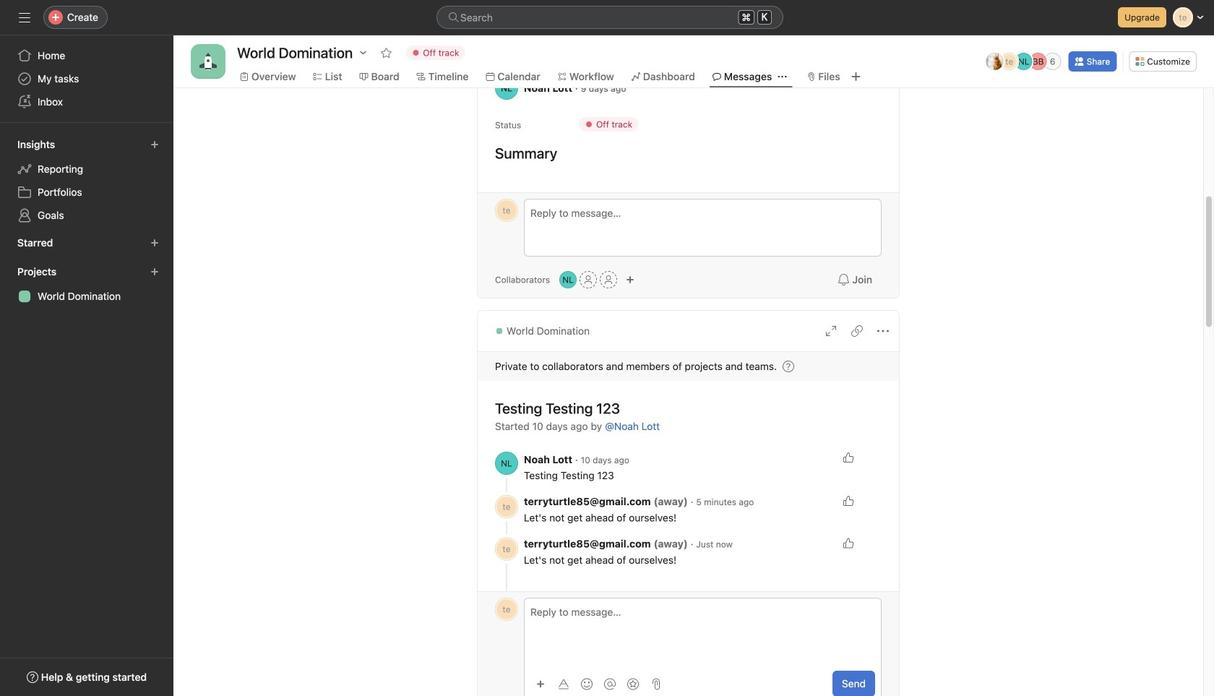 Task type: describe. For each thing, give the bounding box(es) containing it.
tab actions image
[[778, 72, 787, 81]]

new insights image
[[150, 140, 159, 149]]

hide sidebar image
[[19, 12, 30, 23]]

global element
[[0, 35, 174, 122]]

appreciations image
[[628, 679, 639, 690]]

insights element
[[0, 132, 174, 230]]

add tab image
[[851, 71, 863, 82]]

add or remove collaborators image
[[626, 276, 635, 284]]

attach a file or paste an image image
[[651, 679, 662, 690]]

projects element
[[0, 259, 174, 311]]

at mention image
[[605, 679, 616, 690]]

Search tasks, projects, and more text field
[[437, 6, 784, 29]]

new project or portfolio image
[[150, 268, 159, 276]]

1 0 likes. click to like this message comment image from the top
[[843, 495, 855, 507]]

2 0 likes. click to like this message comment image from the top
[[843, 538, 855, 549]]

insert an object image
[[537, 680, 545, 689]]



Task type: locate. For each thing, give the bounding box(es) containing it.
add to starred image
[[381, 47, 392, 59]]

copy link image
[[852, 325, 864, 337]]

0 likes. click to like this message comment image
[[843, 495, 855, 507], [843, 538, 855, 549]]

open user profile image
[[495, 452, 519, 475]]

add items to starred image
[[150, 239, 159, 247]]

0 vertical spatial 0 likes. click to like this message comment image
[[843, 495, 855, 507]]

toolbar
[[531, 674, 667, 695]]

emoji image
[[581, 679, 593, 690]]

None field
[[437, 6, 784, 29]]

0 likes. click to like this message comment image
[[843, 452, 855, 464]]

formatting image
[[558, 679, 570, 690]]

1 vertical spatial 0 likes. click to like this message comment image
[[843, 538, 855, 549]]

full screen image
[[826, 325, 837, 337]]

add or remove collaborators image
[[560, 271, 577, 289]]

rocket image
[[200, 53, 217, 70]]



Task type: vqa. For each thing, say whether or not it's contained in the screenshot.
bottom Default
no



